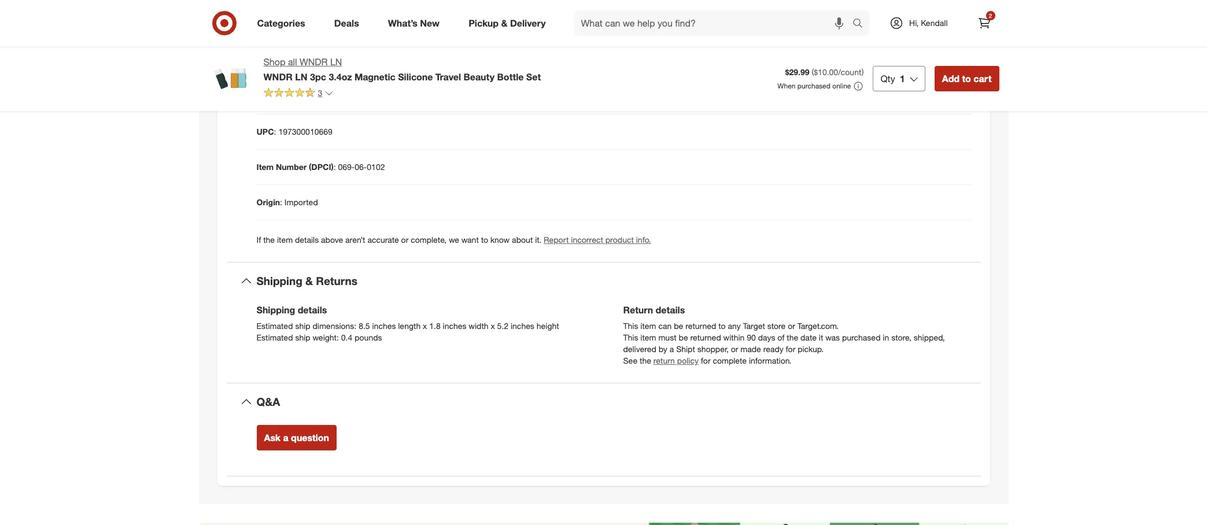 Task type: vqa. For each thing, say whether or not it's contained in the screenshot.
leftmost A
yes



Task type: locate. For each thing, give the bounding box(es) containing it.
0 vertical spatial ln
[[330, 56, 342, 68]]

1 vertical spatial to
[[481, 235, 488, 245]]

upc
[[257, 127, 274, 137]]

1 horizontal spatial wndr
[[300, 56, 328, 68]]

2 horizontal spatial inches
[[511, 321, 534, 331]]

travel
[[435, 71, 461, 83]]

wndr
[[300, 56, 328, 68], [263, 71, 293, 83]]

complete,
[[411, 235, 447, 245]]

imported
[[284, 197, 318, 207]]

1 vertical spatial ship
[[295, 333, 310, 343]]

0 vertical spatial this
[[623, 321, 638, 331]]

& left 'all'
[[277, 56, 283, 66]]

pickup & delivery
[[469, 17, 546, 29]]

:
[[276, 92, 278, 101], [274, 127, 276, 137], [334, 162, 336, 172], [280, 197, 282, 207]]

the down the delivered
[[640, 356, 651, 366]]

1 horizontal spatial &
[[305, 274, 313, 288]]

ln down cleaning:
[[295, 71, 308, 83]]

care
[[257, 56, 275, 66]]

item left can
[[640, 321, 656, 331]]

target.com.
[[797, 321, 839, 331]]

about
[[512, 235, 533, 245]]

1 vertical spatial wndr
[[263, 71, 293, 83]]

x left 1.8
[[423, 321, 427, 331]]

be up shipt
[[679, 333, 688, 343]]

shipping & returns
[[257, 274, 357, 288]]

0 vertical spatial returned
[[685, 321, 716, 331]]

1 vertical spatial for
[[701, 356, 711, 366]]

this down return
[[623, 321, 638, 331]]

2 ship from the top
[[295, 333, 310, 343]]

information.
[[749, 356, 792, 366]]

aren't
[[345, 235, 365, 245]]

0 horizontal spatial ln
[[295, 71, 308, 83]]

2 vertical spatial item
[[640, 333, 656, 343]]

image of wndr ln 3pc 3.4oz magnetic silicone travel beauty bottle set image
[[208, 56, 254, 102]]

it
[[819, 333, 823, 343]]

0 vertical spatial ship
[[295, 321, 310, 331]]

q&a button
[[226, 384, 981, 421]]

inches right 1.8
[[443, 321, 466, 331]]

width
[[469, 321, 489, 331]]

to left any
[[719, 321, 726, 331]]

0 horizontal spatial purchased
[[798, 82, 831, 90]]

2 shipping from the top
[[257, 304, 295, 316]]

date
[[801, 333, 817, 343]]

the right "of"
[[787, 333, 798, 343]]

0 vertical spatial a
[[670, 344, 674, 354]]

beauty
[[464, 71, 495, 83]]

target
[[743, 321, 765, 331]]

item up the delivered
[[640, 333, 656, 343]]

1 horizontal spatial for
[[786, 344, 795, 354]]

1 horizontal spatial the
[[640, 356, 651, 366]]

2 vertical spatial the
[[640, 356, 651, 366]]

0 vertical spatial to
[[962, 73, 971, 84]]

details inside return details this item can be returned to any target store or target.com. this item must be returned within 90 days of the date it was purchased in store, shipped, delivered by a shipt shopper, or made ready for pickup. see the return policy for complete information.
[[656, 304, 685, 316]]

1 vertical spatial estimated
[[257, 333, 293, 343]]

ask a question button
[[257, 425, 337, 451]]

1 vertical spatial ln
[[295, 71, 308, 83]]

material:
[[257, 21, 290, 31]]

qty
[[881, 73, 895, 84]]

2
[[989, 12, 992, 19]]

item right if
[[277, 235, 293, 245]]

1 vertical spatial purchased
[[842, 333, 881, 343]]

5.2
[[497, 321, 508, 331]]

hi,
[[909, 18, 919, 28]]

we
[[449, 235, 459, 245]]

a right ask
[[283, 432, 288, 444]]

1 vertical spatial the
[[787, 333, 798, 343]]

0 horizontal spatial silicone
[[292, 21, 321, 31]]

& left the returns
[[305, 274, 313, 288]]

estimated down shipping & returns
[[257, 321, 293, 331]]

return
[[623, 304, 653, 316]]

2 horizontal spatial to
[[962, 73, 971, 84]]

1 horizontal spatial purchased
[[842, 333, 881, 343]]

1 horizontal spatial a
[[670, 344, 674, 354]]

1 vertical spatial a
[[283, 432, 288, 444]]

: for imported
[[280, 197, 282, 207]]

ship
[[295, 321, 310, 331], [295, 333, 310, 343]]

1 shipping from the top
[[257, 274, 302, 288]]

report incorrect product info. button
[[544, 234, 651, 246]]

1 vertical spatial &
[[277, 56, 283, 66]]

silicone right "material:" on the top left
[[292, 21, 321, 31]]

shipping inside dropdown button
[[257, 274, 302, 288]]

1 estimated from the top
[[257, 321, 293, 331]]

details up can
[[656, 304, 685, 316]]

0 horizontal spatial &
[[277, 56, 283, 66]]

inches up "pounds"
[[372, 321, 396, 331]]

details for shipping
[[298, 304, 327, 316]]

ship left dimensions:
[[295, 321, 310, 331]]

1 horizontal spatial silicone
[[398, 71, 433, 83]]

0 vertical spatial silicone
[[292, 21, 321, 31]]

: left imported
[[280, 197, 282, 207]]

1 vertical spatial this
[[623, 333, 638, 343]]

it.
[[535, 235, 541, 245]]

shipping down shipping & returns
[[257, 304, 295, 316]]

: left '197300010669'
[[274, 127, 276, 137]]

purchased left in at the right
[[842, 333, 881, 343]]

ln up 3.4oz
[[330, 56, 342, 68]]

estimated left the weight:
[[257, 333, 293, 343]]

silicone left travel
[[398, 71, 433, 83]]

tcin
[[257, 92, 276, 101]]

What can we help you find? suggestions appear below search field
[[574, 10, 855, 36]]

inches right '5.2'
[[511, 321, 534, 331]]

wndr up 3pc
[[300, 56, 328, 68]]

to right add
[[962, 73, 971, 84]]

0 horizontal spatial the
[[263, 235, 275, 245]]

1 inches from the left
[[372, 321, 396, 331]]

the right if
[[263, 235, 275, 245]]

when
[[778, 82, 796, 90]]

2 x from the left
[[491, 321, 495, 331]]

& inside dropdown button
[[305, 274, 313, 288]]

a right by
[[670, 344, 674, 354]]

shipping details estimated ship dimensions: 8.5 inches length x 1.8 inches width x 5.2 inches height estimated ship weight: 0.4 pounds
[[257, 304, 559, 343]]

this up the delivered
[[623, 333, 638, 343]]

1 vertical spatial shipping
[[257, 304, 295, 316]]

for right ready
[[786, 344, 795, 354]]

purchased down '('
[[798, 82, 831, 90]]

to
[[962, 73, 971, 84], [481, 235, 488, 245], [719, 321, 726, 331]]

x
[[423, 321, 427, 331], [491, 321, 495, 331]]

069-
[[338, 162, 355, 172]]

0 horizontal spatial x
[[423, 321, 427, 331]]

0 vertical spatial estimated
[[257, 321, 293, 331]]

1 x from the left
[[423, 321, 427, 331]]

0 vertical spatial &
[[501, 17, 508, 29]]

0 vertical spatial be
[[674, 321, 683, 331]]

1 horizontal spatial to
[[719, 321, 726, 331]]

ask
[[264, 432, 281, 444]]

$29.99
[[785, 67, 809, 77]]

2 vertical spatial &
[[305, 274, 313, 288]]

details
[[295, 235, 319, 245], [298, 304, 327, 316], [656, 304, 685, 316]]

2 horizontal spatial &
[[501, 17, 508, 29]]

if
[[257, 235, 261, 245]]

shipping down if
[[257, 274, 302, 288]]

estimated
[[257, 321, 293, 331], [257, 333, 293, 343]]

2 estimated from the top
[[257, 333, 293, 343]]

8.5
[[359, 321, 370, 331]]

all
[[288, 56, 297, 68]]

0 vertical spatial item
[[277, 235, 293, 245]]

store,
[[891, 333, 912, 343]]

details inside shipping details estimated ship dimensions: 8.5 inches length x 1.8 inches width x 5.2 inches height estimated ship weight: 0.4 pounds
[[298, 304, 327, 316]]

shopper,
[[697, 344, 729, 354]]

days
[[758, 333, 775, 343]]

shipping inside shipping details estimated ship dimensions: 8.5 inches length x 1.8 inches width x 5.2 inches height estimated ship weight: 0.4 pounds
[[257, 304, 295, 316]]

or right accurate on the top left
[[401, 235, 409, 245]]

0 vertical spatial wndr
[[300, 56, 328, 68]]

qty 1
[[881, 73, 905, 84]]

ship left the weight:
[[295, 333, 310, 343]]

2 vertical spatial to
[[719, 321, 726, 331]]

item
[[257, 162, 274, 172]]

1 horizontal spatial x
[[491, 321, 495, 331]]

report
[[544, 235, 569, 245]]

spot
[[323, 56, 341, 66]]

a inside return details this item can be returned to any target store or target.com. this item must be returned within 90 days of the date it was purchased in store, shipped, delivered by a shipt shopper, or made ready for pickup. see the return policy for complete information.
[[670, 344, 674, 354]]

to right 'want'
[[481, 235, 488, 245]]

0 vertical spatial shipping
[[257, 274, 302, 288]]

or right spot
[[343, 56, 350, 66]]

0 horizontal spatial inches
[[372, 321, 396, 331]]

for down 'shopper,'
[[701, 356, 711, 366]]

ln
[[330, 56, 342, 68], [295, 71, 308, 83]]

store
[[767, 321, 786, 331]]

purchased
[[798, 82, 831, 90], [842, 333, 881, 343]]

x left '5.2'
[[491, 321, 495, 331]]

must
[[658, 333, 676, 343]]

0 horizontal spatial a
[[283, 432, 288, 444]]

when purchased online
[[778, 82, 851, 90]]

purchased inside return details this item can be returned to any target store or target.com. this item must be returned within 90 days of the date it was purchased in store, shipped, delivered by a shipt shopper, or made ready for pickup. see the return policy for complete information.
[[842, 333, 881, 343]]

& right pickup
[[501, 17, 508, 29]]

shop all wndr ln wndr ln 3pc 3.4oz magnetic silicone travel beauty bottle set
[[263, 56, 541, 83]]

be right can
[[674, 321, 683, 331]]

or
[[343, 56, 350, 66], [401, 235, 409, 245], [788, 321, 795, 331], [731, 344, 738, 354]]

returned
[[685, 321, 716, 331], [690, 333, 721, 343]]

wndr down shop
[[263, 71, 293, 83]]

1 horizontal spatial inches
[[443, 321, 466, 331]]

add to cart
[[942, 73, 992, 84]]

1 vertical spatial item
[[640, 321, 656, 331]]

1 vertical spatial silicone
[[398, 71, 433, 83]]

details up dimensions:
[[298, 304, 327, 316]]

: left '88400785'
[[276, 92, 278, 101]]

/count
[[838, 67, 862, 77]]

06-
[[355, 162, 367, 172]]

$29.99 ( $10.00 /count )
[[785, 67, 864, 77]]

details for return
[[656, 304, 685, 316]]

info.
[[636, 235, 651, 245]]



Task type: describe. For each thing, give the bounding box(es) containing it.
in
[[883, 333, 889, 343]]

details left above
[[295, 235, 319, 245]]

product
[[605, 235, 634, 245]]

silicone inside shop all wndr ln wndr ln 3pc 3.4oz magnetic silicone travel beauty bottle set
[[398, 71, 433, 83]]

0.4
[[341, 333, 352, 343]]

hi, kendall
[[909, 18, 948, 28]]

0 vertical spatial the
[[263, 235, 275, 245]]

weight:
[[313, 333, 339, 343]]

0 vertical spatial purchased
[[798, 82, 831, 90]]

pounds
[[355, 333, 382, 343]]

if the item details above aren't accurate or complete, we want to know about it. report incorrect product info.
[[257, 235, 651, 245]]

magnetic
[[355, 71, 395, 83]]

1
[[900, 73, 905, 84]]

policy
[[677, 356, 699, 366]]

deals link
[[324, 10, 373, 36]]

what's
[[388, 17, 418, 29]]

: for 197300010669
[[274, 127, 276, 137]]

1 this from the top
[[623, 321, 638, 331]]

clean
[[373, 56, 394, 66]]

3.4oz
[[329, 71, 352, 83]]

above
[[321, 235, 343, 245]]

2 this from the top
[[623, 333, 638, 343]]

can
[[658, 321, 672, 331]]

incorrect
[[571, 235, 603, 245]]

delivered
[[623, 344, 656, 354]]

know
[[490, 235, 510, 245]]

search button
[[847, 10, 875, 38]]

add to cart button
[[935, 66, 999, 91]]

2 horizontal spatial the
[[787, 333, 798, 343]]

88400785
[[280, 92, 316, 101]]

to inside button
[[962, 73, 971, 84]]

pickup
[[469, 17, 499, 29]]

pickup.
[[798, 344, 824, 354]]

new
[[420, 17, 440, 29]]

shipt
[[676, 344, 695, 354]]

was
[[825, 333, 840, 343]]

3 inches from the left
[[511, 321, 534, 331]]

wipe
[[353, 56, 371, 66]]

shop
[[263, 56, 285, 68]]

bottle
[[497, 71, 524, 83]]

shipped,
[[914, 333, 945, 343]]

ask a question
[[264, 432, 329, 444]]

1.8
[[429, 321, 441, 331]]

cleaning:
[[285, 56, 321, 66]]

to inside return details this item can be returned to any target store or target.com. this item must be returned within 90 days of the date it was purchased in store, shipped, delivered by a shipt shopper, or made ready for pickup. see the return policy for complete information.
[[719, 321, 726, 331]]

shipping for shipping & returns
[[257, 274, 302, 288]]

: for 88400785
[[276, 92, 278, 101]]

1 horizontal spatial ln
[[330, 56, 342, 68]]

advertisement region
[[199, 523, 1008, 525]]

3
[[318, 88, 322, 98]]

ready
[[763, 344, 784, 354]]

3pc
[[310, 71, 326, 83]]

1 vertical spatial be
[[679, 333, 688, 343]]

add
[[942, 73, 960, 84]]

0 horizontal spatial wndr
[[263, 71, 293, 83]]

online
[[832, 82, 851, 90]]

origin
[[257, 197, 280, 207]]

3 link
[[263, 87, 334, 101]]

any
[[728, 321, 741, 331]]

returns
[[316, 274, 357, 288]]

cart
[[974, 73, 992, 84]]

1 vertical spatial returned
[[690, 333, 721, 343]]

set
[[526, 71, 541, 83]]

& for care
[[277, 56, 283, 66]]

dimensions:
[[313, 321, 356, 331]]

: left the 069-
[[334, 162, 336, 172]]

kendall
[[921, 18, 948, 28]]

2 link
[[971, 10, 997, 36]]

number
[[276, 162, 307, 172]]

search
[[847, 18, 875, 30]]

0 vertical spatial for
[[786, 344, 795, 354]]

& for pickup
[[501, 17, 508, 29]]

2 inches from the left
[[443, 321, 466, 331]]

tcin : 88400785
[[257, 92, 316, 101]]

(
[[812, 67, 814, 77]]

delivery
[[510, 17, 546, 29]]

or down within at the right of page
[[731, 344, 738, 354]]

what's new link
[[378, 10, 454, 36]]

want
[[461, 235, 479, 245]]

categories link
[[247, 10, 320, 36]]

pickup & delivery link
[[459, 10, 560, 36]]

upc : 197300010669
[[257, 127, 332, 137]]

see
[[623, 356, 637, 366]]

height
[[537, 321, 559, 331]]

complete
[[713, 356, 747, 366]]

shipping for shipping details estimated ship dimensions: 8.5 inches length x 1.8 inches width x 5.2 inches height estimated ship weight: 0.4 pounds
[[257, 304, 295, 316]]

q&a
[[257, 395, 280, 408]]

return details this item can be returned to any target store or target.com. this item must be returned within 90 days of the date it was purchased in store, shipped, delivered by a shipt shopper, or made ready for pickup. see the return policy for complete information.
[[623, 304, 945, 366]]

a inside button
[[283, 432, 288, 444]]

made
[[741, 344, 761, 354]]

0 horizontal spatial to
[[481, 235, 488, 245]]

1 ship from the top
[[295, 321, 310, 331]]

or right store
[[788, 321, 795, 331]]

0102
[[367, 162, 385, 172]]

care & cleaning: spot or wipe clean
[[257, 56, 394, 66]]

0 horizontal spatial for
[[701, 356, 711, 366]]

(dpci)
[[309, 162, 334, 172]]

what's new
[[388, 17, 440, 29]]

return
[[653, 356, 675, 366]]

material: silicone
[[257, 21, 321, 31]]

& for shipping
[[305, 274, 313, 288]]

return policy link
[[653, 356, 699, 366]]



